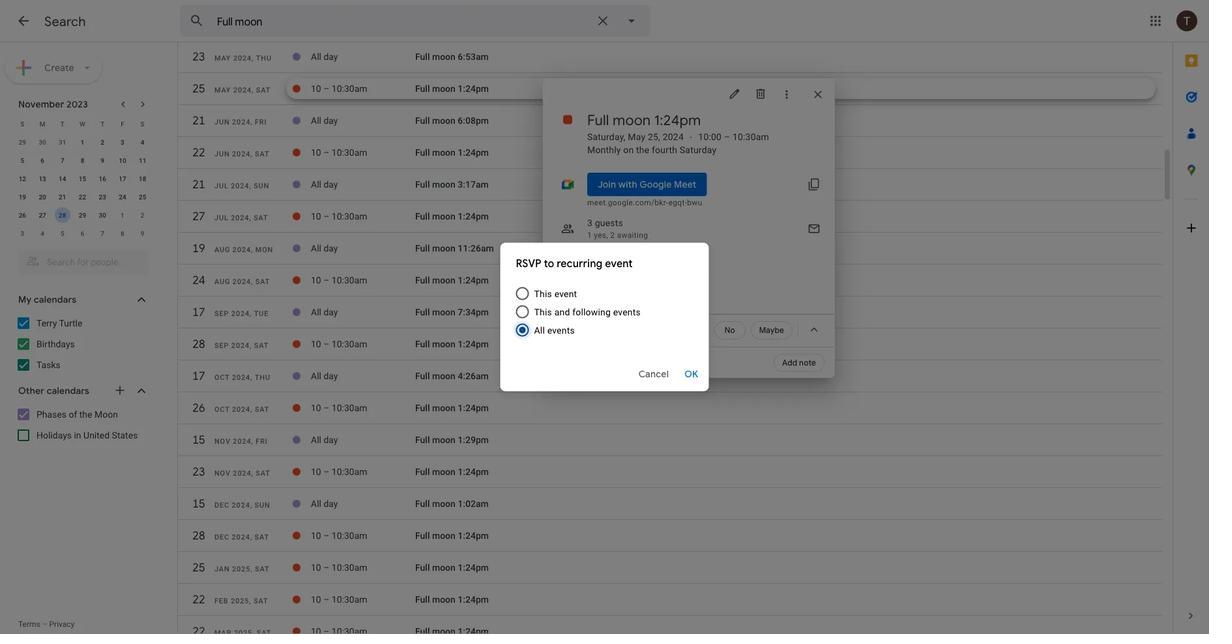 Task type: describe. For each thing, give the bounding box(es) containing it.
, for may 2024 , thu
[[252, 54, 254, 62]]

1 horizontal spatial terry
[[587, 319, 609, 330]]

0 vertical spatial 6
[[41, 156, 44, 164]]

– for feb 2025 , sat
[[324, 594, 330, 605]]

all for full moon 1:29pm
[[311, 435, 321, 446]]

delete event image
[[754, 87, 767, 100]]

row containing 5
[[12, 151, 153, 170]]

terry turtle organizer
[[614, 248, 661, 270]]

26 row
[[178, 396, 1163, 426]]

2 15 row from the top
[[178, 492, 1163, 522]]

, for aug 2024 , mon
[[251, 246, 253, 254]]

full moon 1:24pm button for sep 2024 , sat
[[415, 339, 489, 350]]

18 element
[[135, 171, 150, 186]]

day for full moon 4:26am
[[324, 371, 338, 382]]

1 inside 3 guests 1 yes, 2 awaiting
[[587, 231, 592, 240]]

2024 for jun 2024 , sat
[[232, 150, 251, 158]]

– for jun 2024 , sat
[[324, 147, 330, 158]]

1 horizontal spatial turtle
[[611, 319, 635, 330]]

⋅
[[689, 131, 693, 142]]

1 horizontal spatial 2
[[141, 211, 144, 219]]

1:24pm for jan 2025 , sat
[[458, 563, 489, 573]]

sat for oct 2024 , sat
[[255, 406, 269, 414]]

10 for may 2024 , sat
[[311, 83, 321, 94]]

december 8 element
[[115, 226, 130, 241]]

, for jul 2024 , sat
[[249, 214, 251, 222]]

19 for 19 link
[[192, 241, 205, 256]]

28 inside 'cell'
[[59, 211, 66, 219]]

full for jul 2024 , sun
[[415, 179, 430, 190]]

all day cell for full moon 11:26am
[[311, 238, 415, 259]]

all day cell for full moon 6:08pm
[[311, 110, 415, 131]]

jul 2024 , sun
[[215, 182, 269, 190]]

– for sep 2024 , sat
[[324, 339, 330, 350]]

10:30am for may 2024 , sat
[[332, 83, 367, 94]]

full moon 1:24pm for aug 2024 , sat
[[415, 275, 489, 286]]

dec for 28
[[215, 533, 230, 542]]

0 horizontal spatial events
[[548, 325, 575, 336]]

full moon 1:24pm for jan 2025 , sat
[[415, 563, 489, 573]]

7:34pm
[[458, 307, 489, 318]]

19 for the "19" element
[[19, 193, 26, 201]]

full for nov 2024 , sat
[[415, 467, 430, 477]]

1 horizontal spatial terry turtle
[[587, 319, 635, 330]]

join with google meet
[[598, 179, 697, 190]]

10 for jun 2024 , sat
[[311, 147, 321, 158]]

other calendars button
[[3, 381, 162, 402]]

saturday
[[680, 144, 717, 155]]

other calendars
[[18, 385, 89, 397]]

december 3 element
[[15, 226, 30, 241]]

29 for '29' element
[[79, 211, 86, 219]]

yes,
[[594, 231, 608, 240]]

f
[[121, 120, 124, 128]]

w
[[80, 120, 85, 128]]

– for jul 2024 , sat
[[324, 211, 330, 222]]

maybe button
[[751, 321, 793, 340]]

noah
[[646, 298, 668, 309]]

10:30am inside full moon 1:24pm saturday, may 25, 2024 ⋅ 10:00 – 10:30am monthly on the fourth saturday
[[733, 131, 769, 142]]

december 4 element
[[35, 226, 50, 241]]

full moon 3:17am button
[[415, 179, 489, 190]]

23 link for all day
[[187, 45, 211, 68]]

27 link
[[187, 205, 211, 228]]

10 for feb 2025 , sat
[[311, 594, 321, 605]]

20 element
[[35, 189, 50, 205]]

terms
[[18, 620, 40, 629]]

nov 2024 , sat
[[215, 469, 270, 478]]

full for may 2024 , sat
[[415, 83, 430, 94]]

20
[[39, 193, 46, 201]]

full for feb 2025 , sat
[[415, 594, 430, 605]]

moon for nov 2024 , fri
[[432, 435, 456, 446]]

full moon 1:24pm button for feb 2025 , sat
[[415, 594, 489, 605]]

hide additional actions image
[[808, 323, 821, 336]]

17 inside row
[[119, 175, 126, 183]]

24 row
[[178, 269, 1163, 299]]

25 element
[[135, 189, 150, 205]]

this for this and following events
[[534, 307, 552, 317]]

17 link for full moon 4:26am
[[187, 364, 211, 388]]

row containing 3
[[12, 224, 153, 243]]

full for sep 2024 , sat
[[415, 339, 430, 350]]

holidays in united states
[[37, 430, 138, 441]]

terry inside my calendars list
[[37, 318, 57, 329]]

full moon 1:24pm button for oct 2024 , sat
[[415, 403, 489, 414]]

terms link
[[18, 620, 40, 629]]

0 horizontal spatial 4
[[41, 230, 44, 237]]

all inside rsvp to recurring event dialog
[[534, 325, 545, 336]]

1 inside december 1 element
[[121, 211, 124, 219]]

google
[[640, 179, 672, 190]]

full moon 1:29pm button
[[415, 435, 489, 446]]

6:53am
[[458, 51, 489, 62]]

all day for full moon 6:08pm
[[311, 115, 338, 126]]

27 element
[[35, 207, 50, 223]]

row group containing 29
[[12, 133, 153, 243]]

, for nov 2024 , sat
[[251, 469, 253, 478]]

13 element
[[35, 171, 50, 186]]

10 – 10:30am cell for jan 2025 , sat
[[311, 557, 415, 578]]

full moon 1:24pm for may 2024 , sat
[[415, 83, 489, 94]]

moon for may 2024 , thu
[[432, 51, 456, 62]]

10 – 10:30am cell for feb 2025 , sat
[[311, 589, 415, 610]]

harlow noah
[[614, 298, 668, 309]]

full for aug 2024 , sat
[[415, 275, 430, 286]]

all for full moon 1:02am
[[311, 499, 321, 509]]

23 for all
[[192, 49, 205, 64]]

the inside list
[[79, 409, 92, 420]]

15 inside row
[[79, 175, 86, 183]]

1 28 row from the top
[[178, 333, 1163, 363]]

fourth
[[652, 144, 678, 155]]

19 element
[[15, 189, 30, 205]]

of
[[69, 409, 77, 420]]

full moon 1:02am
[[415, 499, 489, 509]]

meet
[[674, 179, 697, 190]]

25,
[[648, 131, 661, 142]]

0 horizontal spatial 5
[[21, 156, 24, 164]]

aug for 24
[[215, 278, 230, 286]]

december 1 element
[[115, 207, 130, 223]]

my calendars list
[[3, 313, 162, 376]]

0 horizontal spatial 1
[[81, 138, 84, 146]]

sep for 28
[[215, 342, 229, 350]]

dec for 15
[[215, 501, 230, 510]]

jun 2024 , fri
[[215, 118, 267, 126]]

, for dec 2024 , sun
[[250, 501, 252, 510]]

15 for full moon 1:02am
[[192, 497, 205, 512]]

16
[[99, 175, 106, 183]]

1 vertical spatial 5
[[61, 230, 64, 237]]

all day for full moon 6:53am
[[311, 51, 338, 62]]

october 31 element
[[55, 134, 70, 150]]

tasks
[[37, 360, 60, 370]]

, for oct 2024 , sat
[[250, 406, 253, 414]]

terms – privacy
[[18, 620, 75, 629]]

jul 2024 , sat
[[215, 214, 268, 222]]

2 25 row from the top
[[178, 556, 1163, 586]]

10:30am for jul 2024 , sat
[[332, 211, 367, 222]]

search options image
[[619, 8, 645, 34]]

full moon 11:26am button
[[415, 243, 494, 254]]

3 guests 1 yes, 2 awaiting
[[587, 217, 648, 240]]

oct for 26
[[215, 406, 230, 414]]

full moon 1:24pm button for may 2024 , sat
[[415, 83, 489, 94]]

21 inside row
[[59, 193, 66, 201]]

30 element
[[95, 207, 110, 223]]

9 inside 'element'
[[141, 230, 144, 237]]

no button
[[714, 321, 746, 340]]

oct 2024 , sat
[[215, 406, 269, 414]]

bwu
[[687, 198, 703, 207]]

rsvp to recurring event dialog
[[500, 243, 709, 392]]

1:24pm for sep 2024 , sat
[[458, 339, 489, 350]]

jun for 22
[[215, 150, 230, 158]]

12
[[19, 175, 26, 183]]

in
[[74, 430, 81, 441]]

full moon 1:24pm for jun 2024 , sat
[[415, 147, 489, 158]]

sun for 21
[[254, 182, 269, 190]]

full moon 6:08pm button
[[415, 115, 489, 126]]

full for oct 2024 , thu
[[415, 371, 430, 382]]

day for full moon 7:34pm
[[324, 307, 338, 318]]

jan 2025 , sat
[[215, 565, 270, 573]]

1 horizontal spatial events
[[613, 307, 641, 317]]

1 horizontal spatial 7
[[101, 230, 104, 237]]

23 inside 23 element
[[99, 193, 106, 201]]

1 15 row from the top
[[178, 428, 1163, 458]]

go back image
[[16, 13, 31, 29]]

2024 inside full moon 1:24pm saturday, may 25, 2024 ⋅ 10:00 – 10:30am monthly on the fourth saturday
[[663, 131, 684, 142]]

to
[[544, 257, 554, 270]]

phases of the moon
[[37, 409, 118, 420]]

terry turtle inside my calendars list
[[37, 318, 82, 329]]

full moon 6:53am button
[[415, 51, 489, 62]]

2024 for oct 2024 , thu
[[232, 374, 250, 382]]

nov for 23
[[215, 469, 231, 478]]

10 inside row
[[119, 156, 126, 164]]

cancel
[[639, 369, 669, 380]]

10:30am for feb 2025 , sat
[[332, 594, 367, 605]]

1:29pm
[[458, 435, 489, 446]]

26 element
[[15, 207, 30, 223]]

eloise vanian tree item
[[569, 273, 835, 293]]

10 – 10:30am for dec 2024 , sat
[[311, 531, 367, 541]]

26 link
[[187, 396, 211, 420]]

1 s from the left
[[20, 120, 24, 128]]

other
[[18, 385, 44, 397]]

with
[[619, 179, 638, 190]]

full moon 1:24pm for nov 2024 , sat
[[415, 467, 489, 477]]

28 for sep 2024
[[192, 337, 205, 352]]

full moon 4:26am
[[415, 371, 489, 382]]

0 vertical spatial 8
[[81, 156, 84, 164]]

4:26am
[[458, 371, 489, 382]]

no
[[725, 326, 735, 335]]

may 2024 , sat
[[215, 86, 271, 94]]

all day for full moon 4:26am
[[311, 371, 338, 382]]

november 2023 grid
[[12, 115, 153, 243]]

phases
[[37, 409, 67, 420]]

all events
[[534, 325, 575, 336]]

0 vertical spatial 3
[[121, 138, 124, 146]]

10 – 10:30am for feb 2025 , sat
[[311, 594, 367, 605]]

may 2024 , thu
[[215, 54, 272, 62]]

24 link
[[187, 269, 211, 292]]

1:02am
[[458, 499, 489, 509]]

2024 for jun 2024 , fri
[[232, 118, 251, 126]]

10 – 10:30am cell for oct 2024 , sat
[[311, 398, 415, 419]]

saturday,
[[587, 131, 626, 142]]

event inside heading
[[605, 257, 633, 270]]

3 inside 3 guests 1 yes, 2 awaiting
[[587, 217, 593, 228]]

birthdays
[[37, 339, 75, 349]]

13
[[39, 175, 46, 183]]

28 link for sep 2024 , sat
[[187, 333, 211, 356]]

all day for full moon 1:02am
[[311, 499, 338, 509]]

calendars for my calendars
[[34, 294, 76, 306]]

feb
[[215, 597, 229, 605]]

3:17am
[[458, 179, 489, 190]]

jun for 21
[[215, 118, 230, 126]]

december 5 element
[[55, 226, 70, 241]]

10:30am for sep 2024 , sat
[[332, 339, 367, 350]]

15 element
[[75, 171, 90, 186]]

30 for october 30 element
[[39, 138, 46, 146]]

1:24pm for nov 2024 , sat
[[458, 467, 489, 477]]

join
[[598, 179, 616, 190]]

0 vertical spatial 7
[[61, 156, 64, 164]]

full moon 3:17am
[[415, 179, 489, 190]]

recurring
[[557, 257, 603, 270]]

full inside full moon 1:24pm saturday, may 25, 2024 ⋅ 10:00 – 10:30am monthly on the fourth saturday
[[587, 111, 609, 129]]

and
[[555, 307, 570, 317]]

31
[[59, 138, 66, 146]]

full moon 6:53am
[[415, 51, 489, 62]]

full moon 1:02am button
[[415, 499, 489, 509]]

10 – 10:30am cell for sep 2024 , sat
[[311, 334, 415, 355]]

1 21 row from the top
[[178, 109, 1163, 139]]

december 6 element
[[75, 226, 90, 241]]

all day for full moon 7:34pm
[[311, 307, 338, 318]]

going?
[[554, 325, 582, 336]]

29 element
[[75, 207, 90, 223]]

full for jun 2024 , sat
[[415, 147, 430, 158]]

17 link for full moon 7:34pm
[[187, 301, 211, 324]]

full moon 7:34pm button
[[415, 307, 489, 318]]

full moon 4:26am button
[[415, 371, 489, 382]]

full moon 1:24pm heading
[[587, 111, 701, 129]]

27 for 27 element
[[39, 211, 46, 219]]

– for nov 2024 , sat
[[324, 467, 330, 477]]

19 link
[[187, 237, 211, 260]]

sep 2024 , tue
[[215, 310, 269, 318]]

, for nov 2024 , fri
[[251, 438, 253, 446]]



Task type: vqa. For each thing, say whether or not it's contained in the screenshot.
May 8 element
no



Task type: locate. For each thing, give the bounding box(es) containing it.
25 link left may 2024 , sat
[[187, 77, 211, 100]]

full moon 1:24pm button for dec 2024 , sat
[[415, 531, 489, 541]]

1 vertical spatial 23
[[99, 193, 106, 201]]

the right of at the bottom left
[[79, 409, 92, 420]]

27 inside the november 2023 grid
[[39, 211, 46, 219]]

10 – 10:30am cell inside 24 row
[[311, 270, 415, 291]]

all day cell
[[311, 46, 415, 67], [311, 110, 415, 131], [311, 174, 415, 195], [311, 238, 415, 259], [311, 302, 415, 323], [311, 366, 415, 387], [311, 430, 415, 451], [311, 494, 415, 514]]

jun up jun 2024 , sat
[[215, 118, 230, 126]]

sat up dec 2024 , sun at left
[[256, 469, 270, 478]]

full inside 24 row
[[415, 275, 430, 286]]

2 22 link from the top
[[187, 588, 211, 612]]

2024 inside 27 row
[[231, 214, 249, 222]]

8 all day from the top
[[311, 499, 338, 509]]

1 aug from the top
[[215, 246, 230, 254]]

8 day from the top
[[324, 499, 338, 509]]

1 horizontal spatial 4
[[141, 138, 144, 146]]

, for jul 2024 , sun
[[249, 182, 251, 190]]

28 cell
[[52, 206, 72, 224]]

t
[[60, 120, 64, 128], [101, 120, 104, 128]]

4 10 – 10:30am from the top
[[311, 275, 367, 286]]

add
[[782, 358, 798, 368]]

0 vertical spatial 9
[[101, 156, 104, 164]]

full
[[415, 51, 430, 62], [415, 83, 430, 94], [587, 111, 609, 129], [415, 115, 430, 126], [415, 147, 430, 158], [415, 179, 430, 190], [415, 211, 430, 222], [415, 243, 430, 254], [415, 275, 430, 286], [415, 307, 430, 318], [415, 339, 430, 350], [415, 371, 430, 382], [415, 403, 430, 414], [415, 435, 430, 446], [415, 467, 430, 477], [415, 499, 430, 509], [415, 531, 430, 541], [415, 563, 430, 573], [415, 594, 430, 605]]

1 dec from the top
[[215, 501, 230, 510]]

3 all day from the top
[[311, 179, 338, 190]]

aug inside 19 row
[[215, 246, 230, 254]]

2 all day from the top
[[311, 115, 338, 126]]

24 inside row
[[192, 273, 205, 288]]

oct inside 17 row
[[215, 374, 230, 382]]

, up aug 2024 , mon
[[249, 214, 251, 222]]

22 link for jun 2024
[[187, 141, 211, 164]]

all day cell for full moon 1:29pm
[[311, 430, 415, 451]]

2024 down jun 2024 , fri
[[232, 150, 251, 158]]

2 jun from the top
[[215, 150, 230, 158]]

1:24pm inside 26 row
[[458, 403, 489, 414]]

may inside full moon 1:24pm saturday, may 25, 2024 ⋅ 10:00 – 10:30am monthly on the fourth saturday
[[628, 131, 646, 142]]

10 – 10:30am cell inside the 23 row
[[311, 462, 415, 483]]

, up oct 2024 , thu
[[250, 342, 252, 350]]

1
[[81, 138, 84, 146], [121, 211, 124, 219], [587, 231, 592, 240]]

9 full moon 1:24pm from the top
[[415, 563, 489, 573]]

rsvp to recurring event
[[516, 257, 633, 270]]

2023
[[67, 98, 88, 110]]

row containing s
[[12, 115, 153, 133]]

1 full moon 1:24pm from the top
[[415, 83, 489, 94]]

oct 2024 , thu
[[215, 374, 271, 382]]

10:30am inside 27 row
[[332, 211, 367, 222]]

jul up jul 2024 , sat at left top
[[215, 182, 229, 190]]

thu for 17
[[255, 374, 271, 382]]

5 all day from the top
[[311, 307, 338, 318]]

all day for full moon 1:29pm
[[311, 435, 338, 446]]

moon for may 2024 , sat
[[432, 83, 456, 94]]

row containing 19
[[12, 188, 153, 206]]

1 sep from the top
[[215, 310, 229, 318]]

14 element
[[55, 171, 70, 186]]

8 full moon 1:24pm button from the top
[[415, 531, 489, 541]]

3 day from the top
[[324, 179, 338, 190]]

0 vertical spatial 17
[[119, 175, 126, 183]]

turtle inside terry turtle organizer
[[637, 248, 661, 259]]

0 horizontal spatial 29
[[19, 138, 26, 146]]

1 22 row from the top
[[178, 141, 1163, 171]]

full moon 6:08pm
[[415, 115, 489, 126]]

t up october 31 element
[[60, 120, 64, 128]]

turtle
[[637, 248, 661, 259], [59, 318, 82, 329], [611, 319, 635, 330]]

full moon 1:24pm inside 27 row
[[415, 211, 489, 222]]

6 down '29' element
[[81, 230, 84, 237]]

1 vertical spatial 19
[[192, 241, 205, 256]]

4 full moon 1:24pm from the top
[[415, 275, 489, 286]]

26 left oct 2024 , sat
[[192, 401, 205, 416]]

1 vertical spatial 28 link
[[187, 524, 211, 548]]

thu up oct 2024 , sat
[[255, 374, 271, 382]]

10:30am inside 24 row
[[332, 275, 367, 286]]

10:30am for jun 2024 , sat
[[332, 147, 367, 158]]

0 vertical spatial 21
[[192, 113, 205, 128]]

2024 up jun 2024 , sat
[[232, 118, 251, 126]]

2024 for sep 2024 , tue
[[231, 310, 250, 318]]

26 inside row
[[192, 401, 205, 416]]

jun inside 21 row
[[215, 118, 230, 126]]

2 aug from the top
[[215, 278, 230, 286]]

sat for may 2024 , sat
[[256, 86, 271, 94]]

10 full moon 1:24pm button from the top
[[415, 594, 489, 605]]

guests tree
[[538, 245, 835, 314]]

10 – 10:30am inside 26 row
[[311, 403, 367, 414]]

moon inside 27 row
[[432, 211, 456, 222]]

1 vertical spatial 30
[[99, 211, 106, 219]]

day for full moon 3:17am
[[324, 179, 338, 190]]

10 – 10:30am
[[311, 83, 367, 94], [311, 147, 367, 158], [311, 211, 367, 222], [311, 275, 367, 286], [311, 339, 367, 350], [311, 403, 367, 414], [311, 467, 367, 477], [311, 531, 367, 541], [311, 563, 367, 573], [311, 594, 367, 605]]

full inside 27 row
[[415, 211, 430, 222]]

0 vertical spatial 2
[[101, 138, 104, 146]]

, up dec 2024 , sun at left
[[251, 469, 253, 478]]

1 up december 8 element on the left of page
[[121, 211, 124, 219]]

nov
[[215, 438, 231, 446], [215, 469, 231, 478]]

1 vertical spatial sep
[[215, 342, 229, 350]]

11 element
[[135, 153, 150, 168]]

2 21 row from the top
[[178, 173, 1163, 203]]

8 10 – 10:30am from the top
[[311, 531, 367, 541]]

6 full moon 1:24pm from the top
[[415, 403, 489, 414]]

turtle inside my calendars list
[[59, 318, 82, 329]]

3 10 – 10:30am from the top
[[311, 211, 367, 222]]

1 vertical spatial events
[[548, 325, 575, 336]]

row containing 12
[[12, 170, 153, 188]]

0 vertical spatial events
[[613, 307, 641, 317]]

2 vertical spatial 2
[[610, 231, 615, 240]]

calendars for other calendars
[[47, 385, 89, 397]]

terry up organizer
[[614, 248, 635, 259]]

1 horizontal spatial 6
[[81, 230, 84, 237]]

full for dec 2024 , sun
[[415, 499, 430, 509]]

0 horizontal spatial terry
[[37, 318, 57, 329]]

5 full moon 1:24pm button from the top
[[415, 339, 489, 350]]

17 link
[[187, 301, 211, 324], [187, 364, 211, 388]]

, down oct 2024 , thu
[[250, 406, 253, 414]]

jun
[[215, 118, 230, 126], [215, 150, 230, 158]]

2 10 – 10:30am cell from the top
[[311, 142, 415, 163]]

6 10 – 10:30am from the top
[[311, 403, 367, 414]]

clear search image
[[590, 8, 616, 34]]

2 dec from the top
[[215, 533, 230, 542]]

1 vertical spatial nov
[[215, 469, 231, 478]]

all for full moon 7:34pm
[[311, 307, 321, 318]]

oct right 26 link
[[215, 406, 230, 414]]

19 row
[[178, 237, 1163, 267]]

25 link for jan 2025 , sat
[[187, 556, 211, 580]]

option group inside rsvp to recurring event dialog
[[513, 285, 693, 352]]

0 horizontal spatial 27
[[39, 211, 46, 219]]

may up may 2024 , sat
[[215, 54, 231, 62]]

2024 up sep 2024 , tue
[[233, 278, 251, 286]]

26 down the "19" element
[[19, 211, 26, 219]]

awaiting
[[617, 231, 648, 240]]

28 row
[[178, 333, 1163, 363], [178, 524, 1163, 554]]

17 link up 26 link
[[187, 364, 211, 388]]

19 up 24 link on the top of page
[[192, 241, 205, 256]]

9
[[101, 156, 104, 164], [141, 230, 144, 237]]

15 row
[[178, 428, 1163, 458], [178, 492, 1163, 522]]

terry turtle up the birthdays
[[37, 318, 82, 329]]

0 horizontal spatial 26
[[19, 211, 26, 219]]

nov down oct 2024 , sat
[[215, 438, 231, 446]]

2 horizontal spatial turtle
[[637, 248, 661, 259]]

2024 up the jan 2025 , sat
[[232, 533, 250, 542]]

december 2 element
[[135, 207, 150, 223]]

2 oct from the top
[[215, 406, 230, 414]]

2 jul from the top
[[215, 214, 229, 222]]

2 23 row from the top
[[178, 460, 1163, 490]]

1 vertical spatial dec
[[215, 533, 230, 542]]

21 down 14 on the top left of page
[[59, 193, 66, 201]]

sep inside 28 row
[[215, 342, 229, 350]]

privacy link
[[49, 620, 75, 629]]

oct
[[215, 374, 230, 382], [215, 406, 230, 414]]

5 10 – 10:30am cell from the top
[[311, 334, 415, 355]]

2024 down oct 2024 , sat
[[233, 438, 251, 446]]

15
[[79, 175, 86, 183], [192, 433, 205, 448], [192, 497, 205, 512]]

moon for dec 2024 , sat
[[432, 531, 456, 541]]

2 vertical spatial 25
[[192, 560, 205, 575]]

1 vertical spatial 2
[[141, 211, 144, 219]]

2024 inside 24 row
[[233, 278, 251, 286]]

1 22 link from the top
[[187, 141, 211, 164]]

6 full moon 1:24pm button from the top
[[415, 403, 489, 414]]

all inside 19 row
[[311, 243, 321, 254]]

option group
[[513, 285, 693, 352]]

None search field
[[180, 5, 651, 37], [0, 245, 162, 274], [180, 5, 651, 37], [0, 245, 162, 274]]

27 row
[[178, 205, 1163, 235]]

1 vertical spatial may
[[215, 86, 231, 94]]

6 day from the top
[[324, 371, 338, 382]]

full moon 1:24pm button for jun 2024 , sat
[[415, 147, 489, 158]]

full moon 1:24pm button inside 24 row
[[415, 275, 489, 286]]

0 vertical spatial 23
[[192, 49, 205, 64]]

24 inside row
[[119, 193, 126, 201]]

1:24pm inside full moon 1:24pm saturday, may 25, 2024 ⋅ 10:00 – 10:30am monthly on the fourth saturday
[[654, 111, 701, 129]]

0 vertical spatial aug
[[215, 246, 230, 254]]

11:26am
[[458, 243, 494, 254]]

4
[[141, 138, 144, 146], [41, 230, 44, 237]]

dec 2024 , sat
[[215, 533, 269, 542]]

sat up tue
[[255, 278, 270, 286]]

day for full moon 6:53am
[[324, 51, 338, 62]]

, inside 24 row
[[251, 278, 253, 286]]

29
[[19, 138, 26, 146], [79, 211, 86, 219]]

aug inside 24 row
[[215, 278, 230, 286]]

full for sep 2024 , tue
[[415, 307, 430, 318]]

22 element
[[75, 189, 90, 205]]

1 25 link from the top
[[187, 77, 211, 100]]

moon for jun 2024 , sat
[[432, 147, 456, 158]]

10:30am inside 26 row
[[332, 403, 367, 414]]

1 vertical spatial sun
[[255, 501, 270, 510]]

holidays
[[37, 430, 72, 441]]

1 17 link from the top
[[187, 301, 211, 324]]

24
[[119, 193, 126, 201], [192, 273, 205, 288]]

25 left jan
[[192, 560, 205, 575]]

moon
[[95, 409, 118, 420]]

4 all day from the top
[[311, 243, 338, 254]]

– inside 24 row
[[324, 275, 330, 286]]

22 inside row
[[79, 193, 86, 201]]

10 for jan 2025 , sat
[[311, 563, 321, 573]]

2 22 row from the top
[[178, 588, 1163, 618]]

2 vertical spatial 15
[[192, 497, 205, 512]]

21 row
[[178, 109, 1163, 139], [178, 173, 1163, 203]]

, up jul 2024 , sun
[[251, 150, 253, 158]]

turtle down harlow
[[611, 319, 635, 330]]

1 vertical spatial 21 row
[[178, 173, 1163, 203]]

0 horizontal spatial 6
[[41, 156, 44, 164]]

1 10 – 10:30am cell from the top
[[311, 78, 415, 99]]

2 28 link from the top
[[187, 524, 211, 548]]

search image
[[184, 8, 210, 34]]

23 for 10
[[192, 465, 205, 480]]

1 jun from the top
[[215, 118, 230, 126]]

full moon 7:34pm
[[415, 307, 489, 318]]

1 horizontal spatial 3
[[121, 138, 124, 146]]

10 – 10:30am cell inside 27 row
[[311, 206, 415, 227]]

2024 down sep 2024 , sat
[[232, 374, 250, 382]]

states
[[112, 430, 138, 441]]

october 30 element
[[35, 134, 50, 150]]

row containing 26
[[12, 206, 153, 224]]

full moon 1:24pm for dec 2024 , sat
[[415, 531, 489, 541]]

0 vertical spatial thu
[[256, 54, 272, 62]]

2 s from the left
[[141, 120, 145, 128]]

2024 for jul 2024 , sun
[[231, 182, 249, 190]]

all for full moon 11:26am
[[311, 243, 321, 254]]

1 vertical spatial 22 row
[[178, 588, 1163, 618]]

21 link up 27 link
[[187, 173, 211, 196]]

2024 up fourth
[[663, 131, 684, 142]]

17 row
[[178, 301, 1163, 331], [178, 364, 1163, 394]]

23
[[192, 49, 205, 64], [99, 193, 106, 201], [192, 465, 205, 480]]

rsvp to recurring event heading
[[516, 256, 693, 272]]

–
[[324, 83, 330, 94], [724, 131, 730, 142], [324, 147, 330, 158], [324, 211, 330, 222], [324, 275, 330, 286], [324, 339, 330, 350], [324, 403, 330, 414], [324, 467, 330, 477], [324, 531, 330, 541], [324, 563, 330, 573], [324, 594, 330, 605], [42, 620, 47, 629]]

1 vertical spatial 7
[[101, 230, 104, 237]]

26 inside row
[[19, 211, 26, 219]]

28 for dec 2024
[[192, 528, 205, 543]]

december 9 element
[[135, 226, 150, 241]]

jul right 27 link
[[215, 214, 229, 222]]

0 vertical spatial jul
[[215, 182, 229, 190]]

28 link left the dec 2024 , sat
[[187, 524, 211, 548]]

1 25 row from the top
[[178, 77, 1163, 107]]

meet.google.com/bkr-
[[587, 198, 669, 207]]

10 for sep 2024 , sat
[[311, 339, 321, 350]]

0 horizontal spatial the
[[79, 409, 92, 420]]

8 up 15 element
[[81, 156, 84, 164]]

2 28 row from the top
[[178, 524, 1163, 554]]

17
[[119, 175, 126, 183], [192, 305, 205, 320], [192, 369, 205, 384]]

moon for nov 2024 , sat
[[432, 467, 456, 477]]

2024 left the mon in the top left of the page
[[233, 246, 251, 254]]

organizer
[[614, 261, 649, 270]]

22 down 15 element
[[79, 193, 86, 201]]

23 down 16
[[99, 193, 106, 201]]

10 – 10:30am cell for jul 2024 , sat
[[311, 206, 415, 227]]

1 28 link from the top
[[187, 333, 211, 356]]

10 inside 24 row
[[311, 275, 321, 286]]

2 day from the top
[[324, 115, 338, 126]]

2024 for sep 2024 , sat
[[231, 342, 250, 350]]

10 – 10:30am inside 27 row
[[311, 211, 367, 222]]

7 all day cell from the top
[[311, 430, 415, 451]]

full moon 1:24pm button inside 26 row
[[415, 403, 489, 414]]

, inside 26 row
[[250, 406, 253, 414]]

0 vertical spatial calendars
[[34, 294, 76, 306]]

5 day from the top
[[324, 307, 338, 318]]

events
[[613, 307, 641, 317], [548, 325, 575, 336]]

1 horizontal spatial 19
[[192, 241, 205, 256]]

all inside the 23 row
[[311, 51, 321, 62]]

privacy
[[49, 620, 75, 629]]

6 10 – 10:30am cell from the top
[[311, 398, 415, 419]]

27 up 19 link
[[192, 209, 205, 224]]

10:30am for jan 2025 , sat
[[332, 563, 367, 573]]

21 link for full moon 3:17am
[[187, 173, 211, 196]]

turtle up the birthdays
[[59, 318, 82, 329]]

jun 2024 , sat
[[215, 150, 270, 158]]

2 15 link from the top
[[187, 492, 211, 516]]

7 day from the top
[[324, 435, 338, 446]]

1 vertical spatial 22
[[79, 193, 86, 201]]

full moon 1:24pm button inside 27 row
[[415, 211, 489, 222]]

2 horizontal spatial 3
[[587, 217, 593, 228]]

1 horizontal spatial s
[[141, 120, 145, 128]]

moon inside 24 row
[[432, 275, 456, 286]]

7 all day from the top
[[311, 435, 338, 446]]

1 vertical spatial event
[[555, 288, 577, 299]]

5 full moon 1:24pm from the top
[[415, 339, 489, 350]]

sun for 15
[[255, 501, 270, 510]]

10 – 10:30am cell for aug 2024 , sat
[[311, 270, 415, 291]]

2 t from the left
[[101, 120, 104, 128]]

2 nov from the top
[[215, 469, 231, 478]]

all day inside 19 row
[[311, 243, 338, 254]]

, inside 19 row
[[251, 246, 253, 254]]

jul for 27
[[215, 214, 229, 222]]

6 all day from the top
[[311, 371, 338, 382]]

2 21 link from the top
[[187, 173, 211, 196]]

15 link
[[187, 428, 211, 452], [187, 492, 211, 516]]

23 left nov 2024 , sat
[[192, 465, 205, 480]]

10:30am for nov 2024 , sat
[[332, 467, 367, 477]]

22
[[192, 145, 205, 160], [79, 193, 86, 201], [192, 592, 205, 607]]

4 up 11 element
[[141, 138, 144, 146]]

all day for full moon 11:26am
[[311, 243, 338, 254]]

3 up 10 element
[[121, 138, 124, 146]]

row containing 29
[[12, 133, 153, 151]]

full inside 19 row
[[415, 243, 430, 254]]

28 left the dec 2024 , sat
[[192, 528, 205, 543]]

1 vertical spatial 24
[[192, 273, 205, 288]]

thu for 23
[[256, 54, 272, 62]]

5 10 – 10:30am from the top
[[311, 339, 367, 350]]

row group
[[12, 133, 153, 243]]

1 vertical spatial 2025
[[231, 597, 249, 605]]

2025
[[232, 565, 251, 573], [231, 597, 249, 605]]

2 horizontal spatial 1
[[587, 231, 592, 240]]

21 up 27 link
[[192, 177, 205, 192]]

8 full moon 1:24pm from the top
[[415, 531, 489, 541]]

2 full moon 1:24pm button from the top
[[415, 147, 489, 158]]

– for jan 2025 , sat
[[324, 563, 330, 573]]

0 vertical spatial event
[[605, 257, 633, 270]]

2 horizontal spatial 2
[[610, 231, 615, 240]]

7 up 14 element
[[61, 156, 64, 164]]

2024 up dec 2024 , sun at left
[[233, 469, 251, 478]]

jun down jun 2024 , fri
[[215, 150, 230, 158]]

1 oct from the top
[[215, 374, 230, 382]]

all day for full moon 3:17am
[[311, 179, 338, 190]]

1 vertical spatial 15
[[192, 433, 205, 448]]

3 left guests
[[587, 217, 593, 228]]

8 all day cell from the top
[[311, 494, 415, 514]]

2 10 – 10:30am from the top
[[311, 147, 367, 158]]

1 vertical spatial 29
[[79, 211, 86, 219]]

terry turtle, attending, organizer tree item
[[569, 245, 835, 273]]

0 vertical spatial 15
[[79, 175, 86, 183]]

21 link left jun 2024 , fri
[[187, 109, 211, 132]]

2 vertical spatial may
[[628, 131, 646, 142]]

sat down "may 2024 , thu"
[[256, 86, 271, 94]]

23 row
[[178, 45, 1163, 75], [178, 460, 1163, 490]]

25 inside row
[[139, 193, 146, 201]]

10:00
[[699, 131, 722, 142]]

full inside 26 row
[[415, 403, 430, 414]]

, down aug 2024 , mon
[[251, 278, 253, 286]]

the inside full moon 1:24pm saturday, may 25, 2024 ⋅ 10:00 – 10:30am monthly on the fourth saturday
[[636, 144, 650, 155]]

23 link
[[187, 45, 211, 68], [187, 460, 211, 484]]

full moon 1:24pm inside 26 row
[[415, 403, 489, 414]]

7 10 – 10:30am cell from the top
[[311, 462, 415, 483]]

0 vertical spatial 24
[[119, 193, 126, 201]]

my calendars button
[[3, 290, 162, 310]]

1 vertical spatial 8
[[121, 230, 124, 237]]

1 horizontal spatial t
[[101, 120, 104, 128]]

0 horizontal spatial 2
[[101, 138, 104, 146]]

1 vertical spatial 1
[[121, 211, 124, 219]]

fri
[[255, 118, 267, 126], [256, 438, 268, 446]]

, up nov 2024 , sat
[[251, 438, 253, 446]]

0 vertical spatial 25 link
[[187, 77, 211, 100]]

3 full moon 1:24pm from the top
[[415, 211, 489, 222]]

2024 up nov 2024 , fri
[[232, 406, 250, 414]]

15 left dec 2024 , sun at left
[[192, 497, 205, 512]]

2 down 25 element
[[141, 211, 144, 219]]

10 10 – 10:30am cell from the top
[[311, 589, 415, 610]]

full for nov 2024 , fri
[[415, 435, 430, 446]]

2024 for jul 2024 , sat
[[231, 214, 249, 222]]

, down nov 2024 , sat
[[250, 501, 252, 510]]

27 down 20
[[39, 211, 46, 219]]

1 horizontal spatial 9
[[141, 230, 144, 237]]

4 full moon 1:24pm button from the top
[[415, 275, 489, 286]]

23 link left nov 2024 , sat
[[187, 460, 211, 484]]

all day cell inside 19 row
[[311, 238, 415, 259]]

join with google meet link
[[587, 173, 707, 196]]

1 10 – 10:30am from the top
[[311, 83, 367, 94]]

10 – 10:30am for jan 2025 , sat
[[311, 563, 367, 573]]

7 full moon 1:24pm from the top
[[415, 467, 489, 477]]

0 vertical spatial sep
[[215, 310, 229, 318]]

aug right 24 link on the top of page
[[215, 278, 230, 286]]

may up on
[[628, 131, 646, 142]]

0 vertical spatial 5
[[21, 156, 24, 164]]

1 full moon 1:24pm button from the top
[[415, 83, 489, 94]]

2024 for aug 2024 , sat
[[233, 278, 251, 286]]

23 element
[[95, 189, 110, 205]]

0 vertical spatial 1
[[81, 138, 84, 146]]

1 vertical spatial 23 row
[[178, 460, 1163, 490]]

row
[[12, 115, 153, 133], [12, 133, 153, 151], [12, 151, 153, 170], [12, 170, 153, 188], [12, 188, 153, 206], [12, 206, 153, 224], [12, 224, 153, 243], [178, 620, 1163, 634]]

10 element
[[115, 153, 130, 168]]

15 link down 26 link
[[187, 428, 211, 452]]

1 vertical spatial oct
[[215, 406, 230, 414]]

feb 2025 , sat
[[215, 597, 268, 605]]

0 vertical spatial 17 link
[[187, 301, 211, 324]]

this event
[[534, 288, 577, 299]]

moon for dec 2024 , sun
[[432, 499, 456, 509]]

guests
[[595, 217, 623, 228]]

2 right yes,
[[610, 231, 615, 240]]

7 down 30 element
[[101, 230, 104, 237]]

0 vertical spatial 21 row
[[178, 109, 1163, 139]]

1 vertical spatial 22 link
[[187, 588, 211, 612]]

22 row
[[178, 141, 1163, 171], [178, 588, 1163, 618]]

nov 2024 , fri
[[215, 438, 268, 446]]

note
[[799, 358, 816, 368]]

9 10 – 10:30am from the top
[[311, 563, 367, 573]]

moon inside full moon 1:24pm saturday, may 25, 2024 ⋅ 10:00 – 10:30am monthly on the fourth saturday
[[613, 111, 651, 129]]

10
[[311, 83, 321, 94], [311, 147, 321, 158], [119, 156, 126, 164], [311, 211, 321, 222], [311, 275, 321, 286], [311, 339, 321, 350], [311, 403, 321, 414], [311, 467, 321, 477], [311, 531, 321, 541], [311, 563, 321, 573], [311, 594, 321, 605]]

1 vertical spatial jun
[[215, 150, 230, 158]]

m
[[40, 120, 45, 128]]

all for full moon 3:17am
[[311, 179, 321, 190]]

9 full moon 1:24pm button from the top
[[415, 563, 489, 573]]

10 – 10:30am cell inside 26 row
[[311, 398, 415, 419]]

october 29 element
[[15, 134, 30, 150]]

ok
[[685, 369, 699, 380]]

– for aug 2024 , sat
[[324, 275, 330, 286]]

22 link left jun 2024 , sat
[[187, 141, 211, 164]]

28 element
[[55, 207, 70, 223]]

0 vertical spatial 25 row
[[178, 77, 1163, 107]]

21 for full moon 6:08pm
[[192, 113, 205, 128]]

sun down jun 2024 , sat
[[254, 182, 269, 190]]

1 horizontal spatial 5
[[61, 230, 64, 237]]

10 – 10:30am for jul 2024 , sat
[[311, 211, 367, 222]]

10:30am for dec 2024 , sat
[[332, 531, 367, 541]]

1 23 link from the top
[[187, 45, 211, 68]]

0 vertical spatial 28 row
[[178, 333, 1163, 363]]

– inside 26 row
[[324, 403, 330, 414]]

1 vertical spatial 25 link
[[187, 556, 211, 580]]

terry turtle down following
[[587, 319, 635, 330]]

2025 for 25
[[232, 565, 251, 573]]

21 element
[[55, 189, 70, 205]]

10 inside 26 row
[[311, 403, 321, 414]]

9 10 – 10:30am cell from the top
[[311, 557, 415, 578]]

may for 23
[[215, 54, 231, 62]]

25 link
[[187, 77, 211, 100], [187, 556, 211, 580]]

moon for feb 2025 , sat
[[432, 594, 456, 605]]

1:24pm for may 2024 , sat
[[458, 83, 489, 94]]

, left the mon in the top left of the page
[[251, 246, 253, 254]]

1 vertical spatial 26
[[192, 401, 205, 416]]

oct inside 26 row
[[215, 406, 230, 414]]

21 link
[[187, 109, 211, 132], [187, 173, 211, 196]]

1:24pm inside 27 row
[[458, 211, 489, 222]]

may
[[215, 54, 231, 62], [215, 86, 231, 94], [628, 131, 646, 142]]

moon inside 19 row
[[432, 243, 456, 254]]

, for jan 2025 , sat
[[251, 565, 253, 573]]

0 vertical spatial 22 row
[[178, 141, 1163, 171]]

0 vertical spatial 30
[[39, 138, 46, 146]]

29 for october 29 element
[[19, 138, 26, 146]]

sep inside 17 row
[[215, 310, 229, 318]]

0 horizontal spatial 8
[[81, 156, 84, 164]]

3 inside the december 3 element
[[21, 230, 24, 237]]

this and following events
[[534, 307, 641, 317]]

search heading
[[44, 13, 86, 30]]

0 vertical spatial 19
[[19, 193, 26, 201]]

option group containing this event
[[513, 285, 693, 352]]

meet.google.com/bkr-egqt-bwu
[[587, 198, 703, 207]]

, down dec 2024 , sun at left
[[250, 533, 252, 542]]

12 element
[[15, 171, 30, 186]]

18
[[139, 175, 146, 183]]

30 down m
[[39, 138, 46, 146]]

1:24pm inside 24 row
[[458, 275, 489, 286]]

1 vertical spatial 21 link
[[187, 173, 211, 196]]

2024 down jul 2024 , sun
[[231, 214, 249, 222]]

3 all day cell from the top
[[311, 174, 415, 195]]

25 link left jan
[[187, 556, 211, 580]]

2 vertical spatial 1
[[587, 231, 592, 240]]

0 vertical spatial 17 row
[[178, 301, 1163, 331]]

19 inside the "19" element
[[19, 193, 26, 201]]

0 horizontal spatial 3
[[21, 230, 24, 237]]

– for dec 2024 , sat
[[324, 531, 330, 541]]

28
[[59, 211, 66, 219], [192, 337, 205, 352], [192, 528, 205, 543]]

10 – 10:30am cell for may 2024 , sat
[[311, 78, 415, 99]]

2 25 link from the top
[[187, 556, 211, 580]]

1:24pm for jul 2024 , sat
[[458, 211, 489, 222]]

the right on
[[636, 144, 650, 155]]

all day cell for full moon 4:26am
[[311, 366, 415, 387]]

25 down 18
[[139, 193, 146, 201]]

24 element
[[115, 189, 130, 205]]

sat inside 26 row
[[255, 406, 269, 414]]

, down may 2024 , sat
[[251, 118, 253, 126]]

2024 inside 26 row
[[232, 406, 250, 414]]

sat inside 27 row
[[254, 214, 268, 222]]

10 – 10:30am cell for nov 2024 , sat
[[311, 462, 415, 483]]

1:24pm for dec 2024 , sat
[[458, 531, 489, 541]]

1:24pm for jun 2024 , sat
[[458, 147, 489, 158]]

2024 up may 2024 , sat
[[233, 54, 252, 62]]

1 vertical spatial 17 row
[[178, 364, 1163, 394]]

14
[[59, 175, 66, 183]]

25 row
[[178, 77, 1163, 107], [178, 556, 1163, 586]]

moon inside 26 row
[[432, 403, 456, 414]]

2024 up the dec 2024 , sat
[[232, 501, 250, 510]]

day inside 19 row
[[324, 243, 338, 254]]

thu inside 17 row
[[255, 374, 271, 382]]

sat down dec 2024 , sun at left
[[255, 533, 269, 542]]

1 horizontal spatial 29
[[79, 211, 86, 219]]

jul for 21
[[215, 182, 229, 190]]

21 for full moon 3:17am
[[192, 177, 205, 192]]

2 sep from the top
[[215, 342, 229, 350]]

0 horizontal spatial 30
[[39, 138, 46, 146]]

1 23 row from the top
[[178, 45, 1163, 75]]

terry down following
[[587, 319, 609, 330]]

4 all day cell from the top
[[311, 238, 415, 259]]

, inside 27 row
[[249, 214, 251, 222]]

25
[[192, 81, 205, 96], [139, 193, 146, 201], [192, 560, 205, 575]]

– inside full moon 1:24pm saturday, may 25, 2024 ⋅ 10:00 – 10:30am monthly on the fourth saturday
[[724, 131, 730, 142]]

sat for jul 2024 , sat
[[254, 214, 268, 222]]

1 vertical spatial calendars
[[47, 385, 89, 397]]

9 down december 2 element
[[141, 230, 144, 237]]

1 horizontal spatial 30
[[99, 211, 106, 219]]

harlow noah tree item
[[569, 293, 835, 314]]

30 for 30 element
[[99, 211, 106, 219]]

2 vertical spatial 17
[[192, 369, 205, 384]]

1 nov from the top
[[215, 438, 231, 446]]

jun inside 22 row
[[215, 150, 230, 158]]

other calendars list
[[3, 404, 162, 446]]

21 left jun 2024 , fri
[[192, 113, 205, 128]]

2 vertical spatial 21
[[59, 193, 66, 201]]

december 7 element
[[95, 226, 110, 241]]

3 10 – 10:30am cell from the top
[[311, 206, 415, 227]]

0 vertical spatial the
[[636, 144, 650, 155]]

moon for oct 2024 , thu
[[432, 371, 456, 382]]

monthly
[[587, 144, 621, 155]]

11
[[139, 156, 146, 164]]

1 horizontal spatial 1
[[121, 211, 124, 219]]

search
[[44, 13, 86, 30]]

10 – 10:30am cell for jun 2024 , sat
[[311, 142, 415, 163]]

1:24pm inside the 23 row
[[458, 467, 489, 477]]

day for full moon 11:26am
[[324, 243, 338, 254]]

1 down 'w'
[[81, 138, 84, 146]]

, for jun 2024 , sat
[[251, 150, 253, 158]]

0 vertical spatial 29
[[19, 138, 26, 146]]

sat for feb 2025 , sat
[[254, 597, 268, 605]]

19 inside 19 link
[[192, 241, 205, 256]]

sat up the mon in the top left of the page
[[254, 214, 268, 222]]

add note button
[[774, 354, 825, 372]]

25 left may 2024 , sat
[[192, 81, 205, 96]]

16 element
[[95, 171, 110, 186]]

10 10 – 10:30am from the top
[[311, 594, 367, 605]]

following
[[573, 307, 611, 317]]

22 link left "feb"
[[187, 588, 211, 612]]

rsvp
[[516, 257, 542, 270]]

– inside 27 row
[[324, 211, 330, 222]]

6 all day cell from the top
[[311, 366, 415, 387]]

dec up the dec 2024 , sat
[[215, 501, 230, 510]]

2024 inside 19 row
[[233, 246, 251, 254]]

0 vertical spatial 28 link
[[187, 333, 211, 356]]

26 for 26 element
[[19, 211, 26, 219]]

terry turtle
[[37, 318, 82, 329], [587, 319, 635, 330]]

1 this from the top
[[534, 288, 552, 299]]

4 day from the top
[[324, 243, 338, 254]]

,
[[252, 54, 254, 62], [252, 86, 254, 94], [251, 118, 253, 126], [251, 150, 253, 158], [249, 182, 251, 190], [249, 214, 251, 222], [251, 246, 253, 254], [251, 278, 253, 286], [250, 310, 252, 318], [250, 342, 252, 350], [250, 374, 253, 382], [250, 406, 253, 414], [251, 438, 253, 446], [251, 469, 253, 478], [250, 501, 252, 510], [250, 533, 252, 542], [251, 565, 253, 573], [249, 597, 251, 605]]

7 10 – 10:30am from the top
[[311, 467, 367, 477]]

sat for dec 2024 , sat
[[255, 533, 269, 542]]

17 element
[[115, 171, 130, 186]]

2 17 row from the top
[[178, 364, 1163, 394]]

tab list
[[1174, 42, 1210, 598]]

1 17 row from the top
[[178, 301, 1163, 331]]

cell
[[311, 621, 415, 634]]

2024 down "may 2024 , thu"
[[233, 86, 252, 94]]

all day cell for full moon 3:17am
[[311, 174, 415, 195]]

sat inside 24 row
[[255, 278, 270, 286]]

10 – 10:30am cell
[[311, 78, 415, 99], [311, 142, 415, 163], [311, 206, 415, 227], [311, 270, 415, 291], [311, 334, 415, 355], [311, 398, 415, 419], [311, 462, 415, 483], [311, 526, 415, 546], [311, 557, 415, 578], [311, 589, 415, 610]]

full moon 1:24pm inside 24 row
[[415, 275, 489, 286]]

calendars
[[34, 294, 76, 306], [47, 385, 89, 397]]

all day
[[311, 51, 338, 62], [311, 115, 338, 126], [311, 179, 338, 190], [311, 243, 338, 254], [311, 307, 338, 318], [311, 371, 338, 382], [311, 435, 338, 446], [311, 499, 338, 509]]

1 day from the top
[[324, 51, 338, 62]]

sat up jul 2024 , sun
[[255, 150, 270, 158]]

2025 right jan
[[232, 565, 251, 573]]

23 row down search options icon
[[178, 45, 1163, 75]]

1 vertical spatial 4
[[41, 230, 44, 237]]

17 up 26 link
[[192, 369, 205, 384]]

1:24pm for feb 2025 , sat
[[458, 594, 489, 605]]

all for full moon 6:08pm
[[311, 115, 321, 126]]

1 21 link from the top
[[187, 109, 211, 132]]

6:08pm
[[458, 115, 489, 126]]

23 row down 26 row
[[178, 460, 1163, 490]]

1 all day cell from the top
[[311, 46, 415, 67]]

sep 2024 , sat
[[215, 342, 269, 350]]

harlow
[[614, 298, 643, 309]]

28 up 'december 5' element
[[59, 211, 66, 219]]

jul inside 27 row
[[215, 214, 229, 222]]

1 all day from the top
[[311, 51, 338, 62]]

10:30am for aug 2024 , sat
[[332, 275, 367, 286]]

full moon 1:24pm for sep 2024 , sat
[[415, 339, 489, 350]]

aug 2024 , sat
[[215, 278, 270, 286]]

30 down 23 element
[[99, 211, 106, 219]]

1 vertical spatial 28 row
[[178, 524, 1163, 554]]

2 all day cell from the top
[[311, 110, 415, 131]]

full moon 11:26am
[[415, 243, 494, 254]]

2 inside 3 guests 1 yes, 2 awaiting
[[610, 231, 615, 240]]

10 – 10:30am inside 24 row
[[311, 275, 367, 286]]

29 left october 30 element
[[19, 138, 26, 146]]

moon for aug 2024 , sat
[[432, 275, 456, 286]]

29 down '22' element
[[79, 211, 86, 219]]

17 down 24 link on the top of page
[[192, 305, 205, 320]]

0 horizontal spatial event
[[555, 288, 577, 299]]

10 inside 27 row
[[311, 211, 321, 222]]

terry inside terry turtle organizer
[[614, 248, 635, 259]]

full moon 1:24pm button for aug 2024 , sat
[[415, 275, 489, 286]]

2025 inside 22 row
[[231, 597, 249, 605]]

1 t from the left
[[60, 120, 64, 128]]

1 jul from the top
[[215, 182, 229, 190]]



